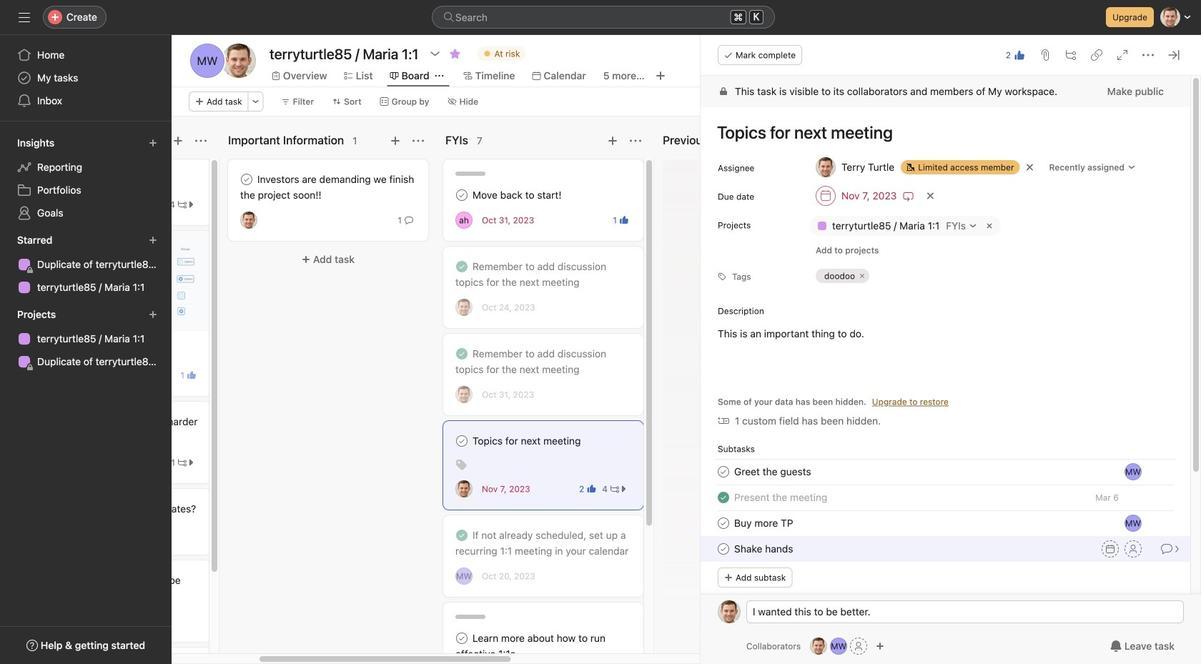 Task type: vqa. For each thing, say whether or not it's contained in the screenshot.
MORE ACTIONS icon on the top
yes



Task type: describe. For each thing, give the bounding box(es) containing it.
1 completed image from the top
[[453, 258, 471, 275]]

4 list item from the top
[[701, 536, 1191, 562]]

show options image
[[429, 48, 441, 59]]

2 likes. you liked this task image
[[1014, 49, 1026, 61]]

Search tasks, projects, and more text field
[[432, 6, 775, 29]]

add subtask image
[[1066, 49, 1077, 61]]

2 list item from the top
[[701, 485, 1191, 511]]

task name text field for fourth list item from the bottom of the topics for next meeting dialog
[[734, 464, 811, 480]]

topics for next meeting dialog
[[701, 35, 1201, 664]]

open user profile image
[[718, 601, 741, 624]]

projects element
[[0, 302, 172, 376]]

0 horizontal spatial remove image
[[858, 272, 867, 280]]

0 horizontal spatial add or remove collaborators image
[[830, 638, 848, 655]]

add task image
[[390, 135, 401, 147]]

2 completed image from the top
[[453, 345, 471, 363]]

global element
[[0, 35, 172, 121]]

0 vertical spatial completed image
[[715, 489, 732, 506]]

main content inside topics for next meeting dialog
[[701, 76, 1191, 664]]

hide sidebar image
[[19, 11, 30, 23]]

1 like. you liked this task image
[[620, 216, 629, 225]]

0 comments. click to go to subtask details and comments image
[[1161, 518, 1173, 529]]

add tab image
[[655, 70, 666, 82]]

new insights image
[[149, 139, 157, 147]]

completed checkbox inside list item
[[715, 489, 732, 506]]

tab actions image
[[435, 72, 444, 80]]

0 horizontal spatial mark complete checkbox
[[453, 187, 471, 204]]

0 vertical spatial toggle assignee popover image
[[240, 212, 257, 229]]

insights element
[[0, 130, 172, 227]]

1 add task image from the left
[[172, 135, 184, 147]]

2 more section actions image from the left
[[413, 135, 424, 147]]

close details image
[[1169, 49, 1180, 61]]

remove assignee image
[[1026, 163, 1034, 172]]

mark complete checkbox inside list item
[[715, 541, 732, 558]]

3 list item from the top
[[701, 511, 1191, 536]]



Task type: locate. For each thing, give the bounding box(es) containing it.
add or remove collaborators image
[[830, 638, 848, 655], [876, 642, 885, 651]]

0 horizontal spatial more section actions image
[[195, 135, 207, 147]]

Task Name text field
[[708, 116, 1174, 149], [734, 464, 811, 480], [734, 490, 828, 506]]

Mark complete checkbox
[[238, 171, 255, 188], [453, 433, 471, 450], [715, 463, 732, 481], [715, 515, 732, 532], [453, 630, 471, 647]]

2 vertical spatial task name text field
[[734, 490, 828, 506]]

0 vertical spatial remove image
[[984, 220, 995, 232]]

2 likes. you liked this task image
[[587, 485, 596, 493]]

more actions image
[[251, 97, 260, 106]]

task name text field for 2nd list item from the top of the topics for next meeting dialog
[[734, 490, 828, 506]]

0 vertical spatial task name text field
[[734, 516, 793, 531]]

starred element
[[0, 227, 172, 302]]

None text field
[[266, 41, 422, 67]]

mark complete image
[[238, 171, 255, 188], [453, 187, 471, 204], [453, 433, 471, 450], [715, 463, 732, 481], [715, 541, 732, 558], [453, 630, 471, 647]]

None field
[[432, 6, 775, 29]]

1 horizontal spatial add or remove collaborators image
[[876, 642, 885, 651]]

0 horizontal spatial completed image
[[453, 527, 471, 544]]

0 vertical spatial task name text field
[[708, 116, 1174, 149]]

task name text field for 2nd list item from the bottom
[[734, 516, 793, 531]]

0 vertical spatial mark complete checkbox
[[453, 187, 471, 204]]

1 horizontal spatial mark complete checkbox
[[715, 541, 732, 558]]

2 vertical spatial toggle assignee popover image
[[456, 568, 473, 585]]

attachments: add a file to this task, topics for next meeting image
[[1040, 49, 1051, 61]]

add task image
[[172, 135, 184, 147], [607, 135, 619, 147]]

1 like. you liked this task image
[[187, 371, 196, 380]]

2 add task image from the left
[[607, 135, 619, 147]]

1 vertical spatial mark complete checkbox
[[715, 541, 732, 558]]

1 vertical spatial task name text field
[[734, 464, 811, 480]]

1 vertical spatial toggle assignee popover image
[[456, 299, 473, 316]]

add or remove collaborators image
[[810, 638, 828, 655]]

3 more section actions image from the left
[[630, 135, 641, 147]]

1 list item from the top
[[701, 459, 1191, 485]]

task name text field for 4th list item from the top
[[734, 541, 793, 557]]

main content
[[701, 76, 1191, 664]]

2 task name text field from the top
[[734, 541, 793, 557]]

1 vertical spatial completed image
[[453, 527, 471, 544]]

more section actions image
[[195, 135, 207, 147], [413, 135, 424, 147], [630, 135, 641, 147]]

remove from starred image
[[449, 48, 461, 59]]

list item
[[701, 459, 1191, 485], [701, 485, 1191, 511], [701, 511, 1191, 536], [701, 536, 1191, 562]]

more actions for this task image
[[1143, 49, 1154, 61]]

2 horizontal spatial more section actions image
[[630, 135, 641, 147]]

0 vertical spatial completed image
[[453, 258, 471, 275]]

1 more section actions image from the left
[[195, 135, 207, 147]]

1 horizontal spatial completed image
[[715, 489, 732, 506]]

copy task link image
[[1091, 49, 1103, 61]]

1 task name text field from the top
[[734, 516, 793, 531]]

Task Name text field
[[734, 516, 793, 531], [734, 541, 793, 557]]

toggle assignee popover image
[[240, 212, 257, 229], [456, 299, 473, 316], [456, 568, 473, 585]]

remove image
[[984, 220, 995, 232], [858, 272, 867, 280]]

completed image
[[453, 258, 471, 275], [453, 345, 471, 363]]

full screen image
[[1117, 49, 1129, 61]]

Completed checkbox
[[453, 258, 471, 275], [453, 345, 471, 363], [715, 489, 732, 506], [453, 527, 471, 544]]

1 horizontal spatial remove image
[[984, 220, 995, 232]]

completed image
[[715, 489, 732, 506], [453, 527, 471, 544]]

1 comment image
[[405, 216, 413, 225]]

1 horizontal spatial more section actions image
[[413, 135, 424, 147]]

1 vertical spatial remove image
[[858, 272, 867, 280]]

Mark complete checkbox
[[453, 187, 471, 204], [715, 541, 732, 558]]

mark complete image
[[715, 515, 732, 532]]

1 vertical spatial task name text field
[[734, 541, 793, 557]]

toggle assignee popover image
[[456, 212, 473, 229], [456, 386, 473, 403], [1125, 463, 1142, 481], [456, 481, 473, 498], [1125, 515, 1142, 532]]

clear due date image
[[926, 192, 935, 200]]

1 horizontal spatial add task image
[[607, 135, 619, 147]]

1 vertical spatial completed image
[[453, 345, 471, 363]]

0 horizontal spatial add task image
[[172, 135, 184, 147]]



